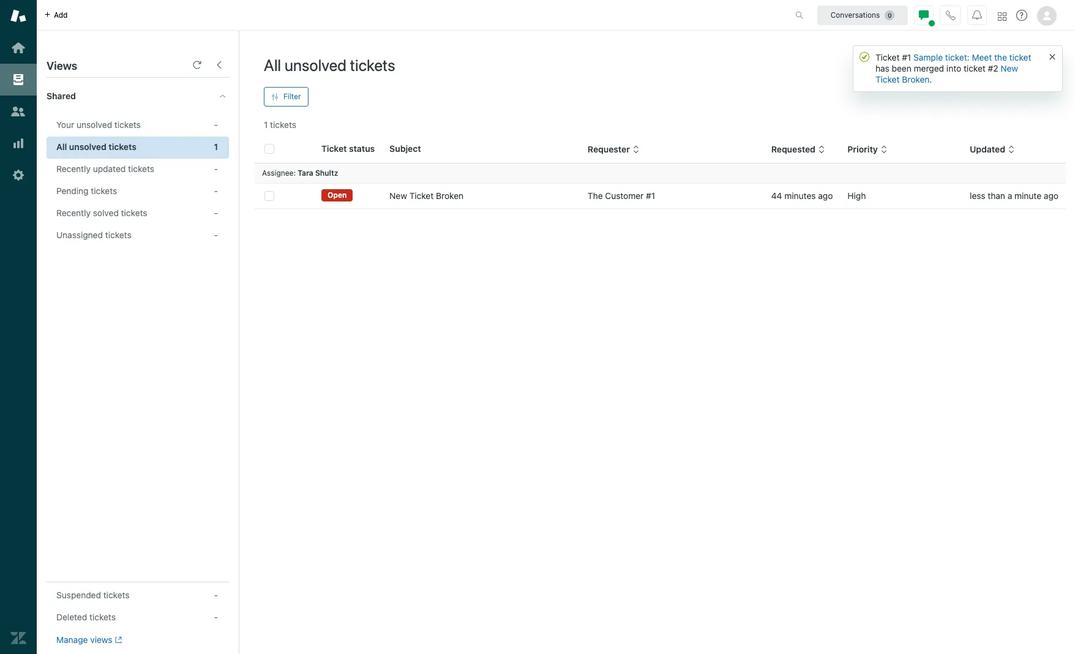 Task type: locate. For each thing, give the bounding box(es) containing it.
button displays agent's chat status as online. image
[[919, 10, 929, 20]]

0 vertical spatial broken
[[902, 74, 930, 85]]

your
[[56, 119, 74, 130]]

1 horizontal spatial new ticket broken link
[[876, 63, 1019, 85]]

ago
[[818, 190, 833, 201], [1044, 190, 1059, 201]]

0 horizontal spatial #1
[[646, 190, 655, 201]]

subject
[[390, 143, 421, 154]]

1 horizontal spatial broken
[[902, 74, 930, 85]]

0 vertical spatial all unsolved tickets
[[264, 56, 395, 74]]

1 horizontal spatial all
[[264, 56, 281, 74]]

broken
[[902, 74, 930, 85], [436, 190, 464, 201]]

requester
[[588, 144, 630, 154]]

deleted tickets
[[56, 612, 116, 622]]

add button
[[37, 0, 75, 30]]

0 vertical spatial 1
[[264, 119, 268, 130]]

1 vertical spatial new ticket broken
[[390, 190, 464, 201]]

high
[[848, 190, 866, 201]]

recently down pending
[[56, 208, 91, 218]]

solved
[[93, 208, 119, 218]]

tickets
[[350, 56, 395, 74], [115, 119, 141, 130], [270, 119, 296, 130], [109, 141, 137, 152], [128, 164, 154, 174], [91, 186, 117, 196], [121, 208, 147, 218], [105, 230, 131, 240], [103, 590, 130, 600], [89, 612, 116, 622]]

- for suspended tickets
[[214, 590, 218, 600]]

0 vertical spatial recently
[[56, 164, 91, 174]]

new for the bottom new ticket broken link
[[390, 190, 407, 201]]

2 vertical spatial unsolved
[[69, 141, 106, 152]]

admin image
[[10, 167, 26, 183]]

assignee:
[[262, 168, 296, 178]]

unsolved
[[285, 56, 347, 74], [77, 119, 112, 130], [69, 141, 106, 152]]

#1 inside row
[[646, 190, 655, 201]]

views image
[[10, 72, 26, 88]]

get help image
[[1017, 10, 1028, 21]]

#1
[[902, 52, 912, 62], [646, 190, 655, 201]]

all unsolved tickets up filter
[[264, 56, 395, 74]]

sample ticket: meet the ticket link
[[914, 52, 1032, 62]]

0 horizontal spatial ago
[[818, 190, 833, 201]]

new ticket broken inside row
[[390, 190, 464, 201]]

- for recently solved tickets
[[214, 208, 218, 218]]

1 horizontal spatial #1
[[902, 52, 912, 62]]

#1 right customer
[[646, 190, 655, 201]]

minutes
[[785, 190, 816, 201]]

1 horizontal spatial new ticket broken
[[876, 63, 1019, 85]]

1 recently from the top
[[56, 164, 91, 174]]

1 horizontal spatial ago
[[1044, 190, 1059, 201]]

1 ago from the left
[[818, 190, 833, 201]]

1 vertical spatial all unsolved tickets
[[56, 141, 137, 152]]

0 horizontal spatial ticket
[[964, 63, 986, 73]]

0 horizontal spatial all
[[56, 141, 67, 152]]

all down your
[[56, 141, 67, 152]]

0 horizontal spatial new ticket broken link
[[390, 190, 464, 202]]

new ticket broken link down ticket: on the top
[[876, 63, 1019, 85]]

1 horizontal spatial 1
[[264, 119, 268, 130]]

your unsolved tickets
[[56, 119, 141, 130]]

4 - from the top
[[214, 208, 218, 218]]

row containing new ticket broken
[[255, 183, 1066, 209]]

.
[[930, 74, 932, 85]]

recently solved tickets
[[56, 208, 147, 218]]

0 horizontal spatial new ticket broken
[[390, 190, 464, 201]]

get started image
[[10, 40, 26, 56]]

6 - from the top
[[214, 590, 218, 600]]

shultz
[[315, 168, 338, 178]]

all unsolved tickets down your unsolved tickets
[[56, 141, 137, 152]]

tara
[[298, 168, 313, 178]]

#2
[[988, 63, 999, 73]]

new ticket broken link down the subject
[[390, 190, 464, 202]]

1
[[264, 119, 268, 130], [214, 141, 218, 152]]

deleted
[[56, 612, 87, 622]]

44
[[772, 190, 782, 201]]

1 vertical spatial recently
[[56, 208, 91, 218]]

1 vertical spatial 1
[[214, 141, 218, 152]]

new ticket broken down ticket: on the top
[[876, 63, 1019, 85]]

minute
[[1015, 190, 1042, 201]]

meet
[[972, 52, 992, 62]]

new ticket broken
[[876, 63, 1019, 85], [390, 190, 464, 201]]

ticket down sample ticket: meet the ticket link
[[964, 63, 986, 73]]

shared button
[[37, 78, 206, 115]]

less
[[970, 190, 986, 201]]

main element
[[0, 0, 37, 654]]

1 vertical spatial new
[[390, 190, 407, 201]]

broken for topmost new ticket broken link
[[902, 74, 930, 85]]

recently up pending
[[56, 164, 91, 174]]

0 horizontal spatial broken
[[436, 190, 464, 201]]

unsolved up filter
[[285, 56, 347, 74]]

shared
[[47, 91, 76, 101]]

open
[[328, 191, 347, 200]]

0 vertical spatial new ticket broken
[[876, 63, 1019, 85]]

0 vertical spatial #1
[[902, 52, 912, 62]]

requested
[[772, 144, 816, 154]]

new
[[1001, 63, 1019, 73], [390, 190, 407, 201]]

ago right minute
[[1044, 190, 1059, 201]]

new inside new ticket broken
[[1001, 63, 1019, 73]]

1 tickets
[[264, 119, 296, 130]]

1 vertical spatial #1
[[646, 190, 655, 201]]

all unsolved tickets
[[264, 56, 395, 74], [56, 141, 137, 152]]

1 vertical spatial unsolved
[[77, 119, 112, 130]]

row
[[255, 183, 1066, 209]]

ago right minutes
[[818, 190, 833, 201]]

- for recently updated tickets
[[214, 164, 218, 174]]

pending tickets
[[56, 186, 117, 196]]

1 vertical spatial all
[[56, 141, 67, 152]]

new ticket broken down the subject
[[390, 190, 464, 201]]

5 - from the top
[[214, 230, 218, 240]]

customer
[[605, 190, 644, 201]]

ticket up 'has'
[[876, 52, 900, 62]]

add
[[54, 10, 68, 19]]

zendesk support image
[[10, 8, 26, 24]]

unassigned tickets
[[56, 230, 131, 240]]

play
[[1024, 62, 1041, 72]]

ticket
[[876, 52, 900, 62], [876, 74, 900, 85], [322, 143, 347, 154], [410, 190, 434, 201]]

2 - from the top
[[214, 164, 218, 174]]

2 recently from the top
[[56, 208, 91, 218]]

ticket right the at right
[[1010, 52, 1032, 62]]

0 vertical spatial new
[[1001, 63, 1019, 73]]

ticket up shultz
[[322, 143, 347, 154]]

new ticket broken link
[[876, 63, 1019, 85], [390, 190, 464, 202]]

manage views
[[56, 635, 112, 645]]

new down the subject
[[390, 190, 407, 201]]

reporting image
[[10, 135, 26, 151]]

1 - from the top
[[214, 119, 218, 130]]

pending
[[56, 186, 89, 196]]

new for topmost new ticket broken link
[[1001, 63, 1019, 73]]

customers image
[[10, 104, 26, 119]]

7 - from the top
[[214, 612, 218, 622]]

broken inside row
[[436, 190, 464, 201]]

new inside row
[[390, 190, 407, 201]]

0 horizontal spatial 1
[[214, 141, 218, 152]]

refresh views pane image
[[192, 60, 202, 70]]

unsolved for -
[[77, 119, 112, 130]]

shared heading
[[37, 78, 239, 115]]

ticket down the subject
[[410, 190, 434, 201]]

#1 up been
[[902, 52, 912, 62]]

unsolved right your
[[77, 119, 112, 130]]

-
[[214, 119, 218, 130], [214, 164, 218, 174], [214, 186, 218, 196], [214, 208, 218, 218], [214, 230, 218, 240], [214, 590, 218, 600], [214, 612, 218, 622]]

ticket
[[1010, 52, 1032, 62], [964, 63, 986, 73]]

priority
[[848, 144, 878, 154]]

priority button
[[848, 144, 888, 155]]

3 - from the top
[[214, 186, 218, 196]]

1 for 1 tickets
[[264, 119, 268, 130]]

unsolved down your unsolved tickets
[[69, 141, 106, 152]]

updated
[[93, 164, 126, 174]]

recently
[[56, 164, 91, 174], [56, 208, 91, 218]]

1 vertical spatial broken
[[436, 190, 464, 201]]

new down the at right
[[1001, 63, 1019, 73]]

all up filter button
[[264, 56, 281, 74]]

all
[[264, 56, 281, 74], [56, 141, 67, 152]]

recently for recently updated tickets
[[56, 164, 91, 174]]

requested button
[[772, 144, 826, 155]]

new ticket broken for topmost new ticket broken link
[[876, 63, 1019, 85]]

zendesk products image
[[998, 12, 1007, 21]]

1 horizontal spatial new
[[1001, 63, 1019, 73]]

0 horizontal spatial new
[[390, 190, 407, 201]]



Task type: describe. For each thing, give the bounding box(es) containing it.
notifications image
[[973, 10, 982, 20]]

- for your unsolved tickets
[[214, 119, 218, 130]]

unsolved for 1
[[69, 141, 106, 152]]

conversations
[[831, 10, 880, 19]]

2 ago from the left
[[1044, 190, 1059, 201]]

ticket inside row
[[410, 190, 434, 201]]

1 horizontal spatial ticket
[[1010, 52, 1032, 62]]

has
[[876, 63, 890, 73]]

#1 inside ticket #1 sample ticket: meet the ticket has been merged into ticket #2
[[902, 52, 912, 62]]

- for unassigned tickets
[[214, 230, 218, 240]]

ticket:
[[946, 52, 970, 62]]

(opens in a new tab) image
[[112, 637, 122, 644]]

1 for 1
[[214, 141, 218, 152]]

updated
[[970, 144, 1006, 154]]

0 vertical spatial all
[[264, 56, 281, 74]]

manage
[[56, 635, 88, 645]]

recently for recently solved tickets
[[56, 208, 91, 218]]

less than a minute ago
[[970, 190, 1059, 201]]

ticket #1 sample ticket: meet the ticket has been merged into ticket #2
[[876, 52, 1032, 73]]

recently updated tickets
[[56, 164, 154, 174]]

suspended tickets
[[56, 590, 130, 600]]

play button
[[999, 55, 1051, 80]]

updated button
[[970, 144, 1016, 155]]

status
[[349, 143, 375, 154]]

ticket status
[[322, 143, 375, 154]]

assignee: tara shultz
[[262, 168, 338, 178]]

new ticket broken for the bottom new ticket broken link
[[390, 190, 464, 201]]

collapse views pane image
[[214, 60, 224, 70]]

1 horizontal spatial all unsolved tickets
[[264, 56, 395, 74]]

merged
[[914, 63, 945, 73]]

- for pending tickets
[[214, 186, 218, 196]]

filter button
[[264, 87, 308, 107]]

ticket down 'has'
[[876, 74, 900, 85]]

sample
[[914, 52, 943, 62]]

conversations button
[[818, 5, 908, 25]]

suspended
[[56, 590, 101, 600]]

requester button
[[588, 144, 640, 155]]

manage views link
[[56, 635, 122, 646]]

broken for the bottom new ticket broken link
[[436, 190, 464, 201]]

filter
[[284, 92, 301, 101]]

0 vertical spatial unsolved
[[285, 56, 347, 74]]

the
[[995, 52, 1007, 62]]

views
[[90, 635, 112, 645]]

the customer #1
[[588, 190, 655, 201]]

0 horizontal spatial all unsolved tickets
[[56, 141, 137, 152]]

0 vertical spatial new ticket broken link
[[876, 63, 1019, 85]]

been
[[892, 63, 912, 73]]

× button
[[1049, 48, 1057, 62]]

- for deleted tickets
[[214, 612, 218, 622]]

a
[[1008, 190, 1013, 201]]

unassigned
[[56, 230, 103, 240]]

into
[[947, 63, 962, 73]]

zendesk image
[[10, 630, 26, 646]]

×
[[1049, 48, 1057, 62]]

44 minutes ago
[[772, 190, 833, 201]]

1 vertical spatial new ticket broken link
[[390, 190, 464, 202]]

the
[[588, 190, 603, 201]]

than
[[988, 190, 1006, 201]]

views
[[47, 59, 77, 72]]

ticket inside ticket #1 sample ticket: meet the ticket has been merged into ticket #2
[[876, 52, 900, 62]]



